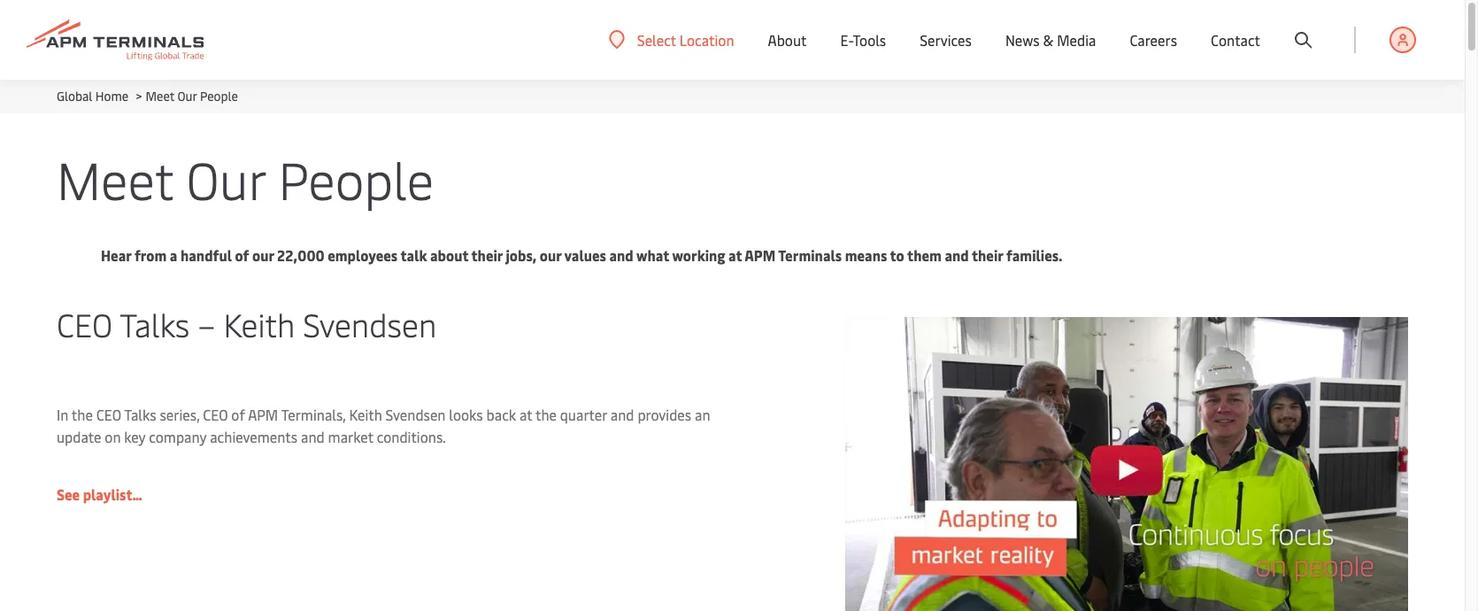 Task type: locate. For each thing, give the bounding box(es) containing it.
svendsen inside in the ceo talks series, ceo of apm terminals, keith svendsen looks back at the quarter and provides an update on key company achievements and market conditions.
[[386, 405, 446, 424]]

0 horizontal spatial at
[[520, 405, 533, 424]]

achievements
[[210, 427, 298, 446]]

them
[[908, 245, 942, 265]]

employees
[[328, 245, 398, 265]]

apm up achievements
[[248, 405, 278, 424]]

about
[[430, 245, 469, 265]]

talks left –
[[120, 302, 190, 345]]

at right the back
[[520, 405, 533, 424]]

a
[[170, 245, 177, 265]]

about button
[[768, 0, 807, 80]]

at right working
[[729, 245, 742, 265]]

see
[[57, 484, 80, 504]]

apm
[[745, 245, 776, 265], [248, 405, 278, 424]]

media
[[1058, 30, 1097, 50]]

1 vertical spatial apm
[[248, 405, 278, 424]]

&
[[1044, 30, 1054, 50]]

e-tools
[[841, 30, 887, 50]]

back
[[487, 405, 516, 424]]

keith right –
[[224, 302, 295, 345]]

conditions.
[[377, 427, 446, 446]]

and left what on the left top
[[610, 245, 634, 265]]

meet
[[146, 88, 175, 104], [57, 143, 173, 213]]

people
[[200, 88, 238, 104], [279, 143, 434, 213]]

0 horizontal spatial their
[[472, 245, 503, 265]]

0 vertical spatial keith
[[224, 302, 295, 345]]

working
[[673, 245, 726, 265]]

services
[[920, 30, 972, 50]]

1 vertical spatial of
[[231, 405, 245, 424]]

playlist…
[[83, 484, 143, 504]]

our right >
[[178, 88, 197, 104]]

1 their from the left
[[472, 245, 503, 265]]

our right jobs,
[[540, 245, 562, 265]]

of up achievements
[[231, 405, 245, 424]]

2 our from the left
[[540, 245, 562, 265]]

hear
[[101, 245, 131, 265]]

1 horizontal spatial keith
[[349, 405, 382, 424]]

location
[[680, 30, 735, 49]]

0 vertical spatial at
[[729, 245, 742, 265]]

meet up hear
[[57, 143, 173, 213]]

1 horizontal spatial apm
[[745, 245, 776, 265]]

ceo
[[57, 302, 113, 345], [96, 405, 121, 424], [203, 405, 228, 424]]

people right >
[[200, 88, 238, 104]]

families.
[[1007, 245, 1063, 265]]

at
[[729, 245, 742, 265], [520, 405, 533, 424]]

1 vertical spatial people
[[279, 143, 434, 213]]

1 horizontal spatial our
[[540, 245, 562, 265]]

0 horizontal spatial the
[[72, 405, 93, 424]]

1 horizontal spatial at
[[729, 245, 742, 265]]

and right them on the top right
[[945, 245, 969, 265]]

on
[[105, 427, 121, 446]]

0 vertical spatial meet
[[146, 88, 175, 104]]

looks
[[449, 405, 483, 424]]

talks
[[120, 302, 190, 345], [124, 405, 156, 424]]

0 horizontal spatial apm
[[248, 405, 278, 424]]

keith up market
[[349, 405, 382, 424]]

ceo right the "series,"
[[203, 405, 228, 424]]

and down terminals,
[[301, 427, 325, 446]]

values
[[565, 245, 606, 265]]

their
[[472, 245, 503, 265], [972, 245, 1004, 265]]

careers
[[1130, 30, 1178, 50]]

svendsen down employees
[[303, 302, 437, 345]]

talks inside in the ceo talks series, ceo of apm terminals, keith svendsen looks back at the quarter and provides an update on key company achievements and market conditions.
[[124, 405, 156, 424]]

svendsen
[[303, 302, 437, 345], [386, 405, 446, 424]]

1 vertical spatial at
[[520, 405, 533, 424]]

0 horizontal spatial people
[[200, 88, 238, 104]]

people up employees
[[279, 143, 434, 213]]

0 vertical spatial svendsen
[[303, 302, 437, 345]]

our up handful
[[186, 143, 266, 213]]

to
[[890, 245, 905, 265]]

apm inside in the ceo talks series, ceo of apm terminals, keith svendsen looks back at the quarter and provides an update on key company achievements and market conditions.
[[248, 405, 278, 424]]

the
[[72, 405, 93, 424], [536, 405, 557, 424]]

keith
[[224, 302, 295, 345], [349, 405, 382, 424]]

select location button
[[609, 30, 735, 49]]

our left 22,000
[[252, 245, 274, 265]]

the right in
[[72, 405, 93, 424]]

and
[[610, 245, 634, 265], [945, 245, 969, 265], [611, 405, 634, 424], [301, 427, 325, 446]]

home
[[95, 88, 128, 104]]

1 horizontal spatial the
[[536, 405, 557, 424]]

the left quarter
[[536, 405, 557, 424]]

at inside in the ceo talks series, ceo of apm terminals, keith svendsen looks back at the quarter and provides an update on key company achievements and market conditions.
[[520, 405, 533, 424]]

1 horizontal spatial their
[[972, 245, 1004, 265]]

of
[[235, 245, 249, 265], [231, 405, 245, 424]]

our
[[178, 88, 197, 104], [186, 143, 266, 213]]

news
[[1006, 30, 1040, 50]]

their left jobs,
[[472, 245, 503, 265]]

1 vertical spatial talks
[[124, 405, 156, 424]]

our
[[252, 245, 274, 265], [540, 245, 562, 265]]

terminals,
[[281, 405, 346, 424]]

about
[[768, 30, 807, 50]]

talks up key
[[124, 405, 156, 424]]

news & media button
[[1006, 0, 1097, 80]]

company
[[149, 427, 207, 446]]

1 vertical spatial svendsen
[[386, 405, 446, 424]]

of right handful
[[235, 245, 249, 265]]

0 horizontal spatial our
[[252, 245, 274, 265]]

talk
[[401, 245, 427, 265]]

their left families.
[[972, 245, 1004, 265]]

–
[[198, 302, 215, 345]]

global
[[57, 88, 92, 104]]

svendsen up conditions.
[[386, 405, 446, 424]]

jobs,
[[506, 245, 537, 265]]

1 horizontal spatial people
[[279, 143, 434, 213]]

select location
[[637, 30, 735, 49]]

key
[[124, 427, 146, 446]]

meet right >
[[146, 88, 175, 104]]

apm left terminals
[[745, 245, 776, 265]]

market
[[328, 427, 373, 446]]

1 vertical spatial keith
[[349, 405, 382, 424]]



Task type: vqa. For each thing, say whether or not it's contained in the screenshot.
CAREERS at the top right of page
yes



Task type: describe. For each thing, give the bounding box(es) containing it.
e-
[[841, 30, 853, 50]]

0 vertical spatial apm
[[745, 245, 776, 265]]

2 their from the left
[[972, 245, 1004, 265]]

0 vertical spatial talks
[[120, 302, 190, 345]]

terminals
[[779, 245, 842, 265]]

news & media
[[1006, 30, 1097, 50]]

global home > meet our people
[[57, 88, 238, 104]]

meet our people
[[57, 143, 434, 213]]

update
[[57, 427, 101, 446]]

keith inside in the ceo talks series, ceo of apm terminals, keith svendsen looks back at the quarter and provides an update on key company achievements and market conditions.
[[349, 405, 382, 424]]

quarter
[[560, 405, 607, 424]]

see playlist…
[[57, 484, 143, 504]]

in the ceo talks series, ceo of apm terminals, keith svendsen looks back at the quarter and provides an update on key company achievements and market conditions.
[[57, 405, 711, 446]]

1 our from the left
[[252, 245, 274, 265]]

e-tools button
[[841, 0, 887, 80]]

series,
[[160, 405, 200, 424]]

means
[[845, 245, 888, 265]]

global home link
[[57, 88, 128, 104]]

contact button
[[1211, 0, 1261, 80]]

1 vertical spatial meet
[[57, 143, 173, 213]]

what
[[637, 245, 670, 265]]

0 vertical spatial people
[[200, 88, 238, 104]]

0 vertical spatial our
[[178, 88, 197, 104]]

services button
[[920, 0, 972, 80]]

careers button
[[1130, 0, 1178, 80]]

in
[[57, 405, 68, 424]]

of inside in the ceo talks series, ceo of apm terminals, keith svendsen looks back at the quarter and provides an update on key company achievements and market conditions.
[[231, 405, 245, 424]]

ceo up on
[[96, 405, 121, 424]]

from
[[135, 245, 167, 265]]

1 the from the left
[[72, 405, 93, 424]]

2 the from the left
[[536, 405, 557, 424]]

hear from a handful of our 22,000 employees talk about their jobs, our values and what working at apm terminals means to them and their families.
[[101, 245, 1063, 265]]

select
[[637, 30, 676, 49]]

0 horizontal spatial keith
[[224, 302, 295, 345]]

ceo talks – keith svendsen
[[57, 302, 437, 345]]

ceo talks play image
[[845, 317, 1409, 611]]

and right quarter
[[611, 405, 634, 424]]

tools
[[853, 30, 887, 50]]

handful
[[181, 245, 232, 265]]

22,000
[[277, 245, 325, 265]]

>
[[136, 88, 142, 104]]

see playlist… link
[[57, 484, 143, 504]]

1 vertical spatial our
[[186, 143, 266, 213]]

0 vertical spatial of
[[235, 245, 249, 265]]

an
[[695, 405, 711, 424]]

contact
[[1211, 30, 1261, 50]]

ceo down hear
[[57, 302, 113, 345]]

provides
[[638, 405, 692, 424]]



